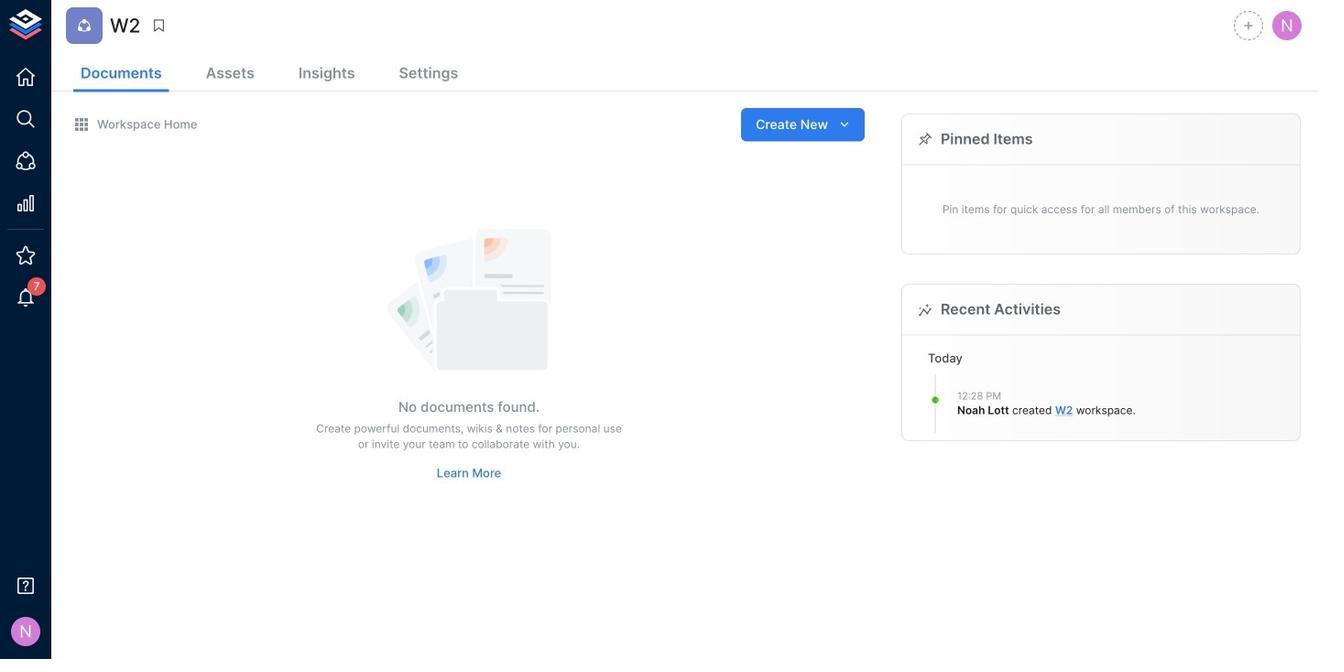 Task type: vqa. For each thing, say whether or not it's contained in the screenshot.
Show Wiki image at the left of page
no



Task type: describe. For each thing, give the bounding box(es) containing it.
bookmark image
[[151, 17, 167, 34]]



